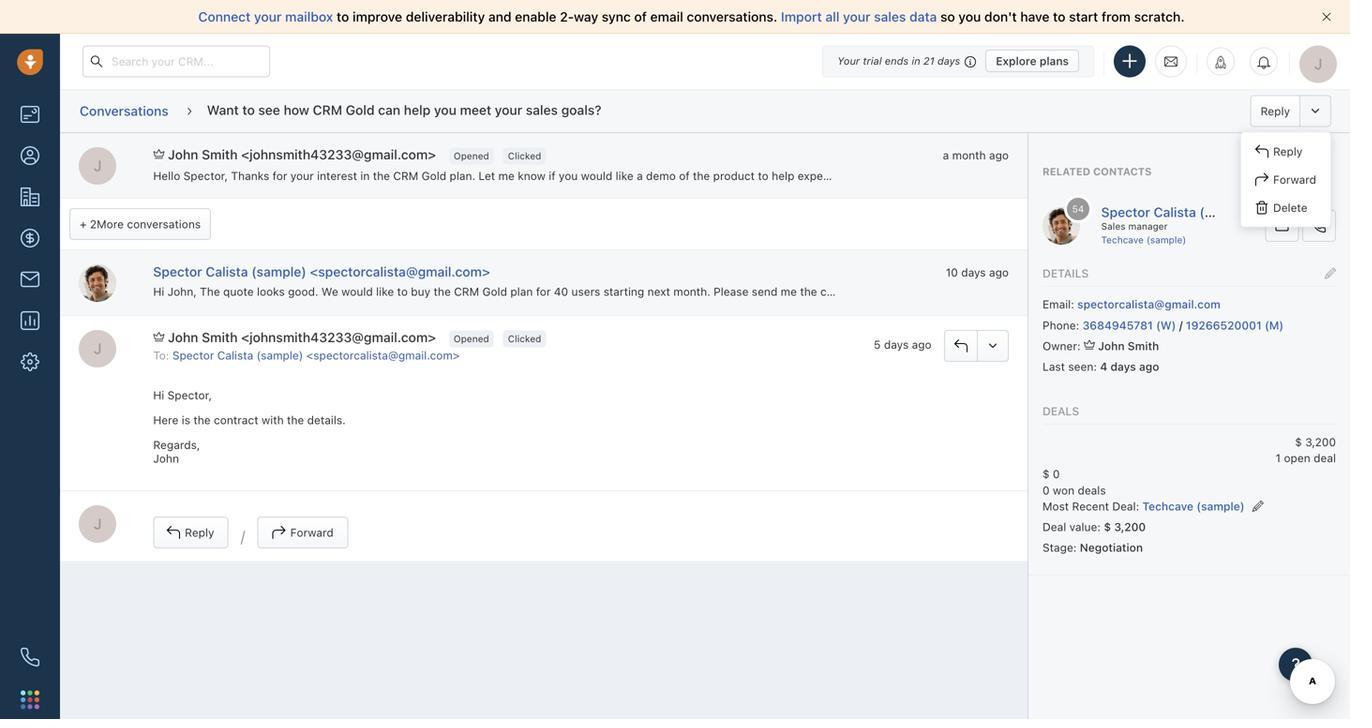Task type: vqa. For each thing, say whether or not it's contained in the screenshot.
Hello
yes



Task type: describe. For each thing, give the bounding box(es) containing it.
10
[[946, 266, 958, 279]]

seen:
[[1069, 360, 1097, 373]]

1 horizontal spatial details
[[1043, 267, 1089, 280]]

your right meet
[[495, 102, 523, 118]]

to left the buy
[[397, 285, 408, 298]]

connect your mailbox to improve deliverability and enable 2-way sync of email conversations. import all your sales data so you don't have to start from scratch.
[[198, 9, 1185, 24]]

improve
[[353, 9, 402, 24]]

want
[[207, 102, 239, 118]]

3,200 inside $ 3,200 1 open deal $ 0 0 won deals
[[1306, 436, 1336, 449]]

spector right to
[[172, 349, 214, 362]]

forward button
[[258, 517, 349, 549]]

data
[[910, 9, 937, 24]]

days right 10
[[961, 266, 986, 279]]

2 vertical spatial calista
[[217, 349, 253, 362]]

1 vertical spatial techcave
[[1143, 500, 1194, 513]]

smith up thanks on the top left of the page
[[202, 147, 238, 162]]

spector calista (sample) sales manager techcave (sample)
[[1102, 205, 1255, 245]]

the right interest
[[373, 169, 390, 182]]

owner :
[[1043, 339, 1081, 353]]

ago for 5 days ago
[[912, 338, 932, 351]]

email
[[650, 9, 683, 24]]

(sample) down the looks on the left top of page
[[257, 349, 303, 362]]

evaluation.
[[873, 169, 931, 182]]

deal
[[1314, 452, 1336, 465]]

1
[[1276, 452, 1281, 465]]

1 vertical spatial <spectorcalista@gmail.com>
[[306, 349, 460, 362]]

Search your CRM... text field
[[83, 45, 270, 77]]

next
[[648, 285, 670, 298]]

0 horizontal spatial gold
[[346, 102, 375, 118]]

1 vertical spatial $
[[1043, 468, 1050, 481]]

1 vertical spatial like
[[376, 285, 394, 298]]

the
[[200, 285, 220, 298]]

interest
[[317, 169, 357, 182]]

1 vertical spatial 0
[[1043, 484, 1050, 497]]

3684945781
[[1083, 319, 1153, 332]]

days right 5
[[884, 338, 909, 351]]

spector up john,
[[153, 264, 202, 279]]

2more
[[90, 218, 124, 231]]

0 horizontal spatial me
[[498, 169, 515, 182]]

your right all
[[843, 9, 871, 24]]

wish
[[934, 169, 960, 182]]

start
[[1069, 9, 1098, 24]]

day
[[1025, 169, 1044, 182]]

by
[[951, 285, 964, 298]]

1 horizontal spatial a
[[943, 149, 949, 162]]

0 vertical spatial help
[[404, 102, 431, 118]]

1 john smith <johnsmith43233@gmail.com> from the top
[[168, 147, 436, 162]]

recent
[[1072, 500, 1109, 513]]

the right by
[[967, 285, 984, 298]]

(sample) up the looks on the left top of page
[[252, 264, 306, 279]]

2 horizontal spatial crm
[[454, 285, 479, 298]]

spector, for hi
[[167, 389, 212, 402]]

(sample) left delete
[[1200, 205, 1255, 220]]

product
[[713, 169, 755, 182]]

the left product
[[693, 169, 710, 182]]

if
[[549, 169, 556, 182]]

john down 3684945781
[[1098, 339, 1125, 353]]

quote
[[223, 285, 254, 298]]

meet
[[460, 102, 491, 118]]

1 vertical spatial help
[[772, 169, 795, 182]]

you down month
[[963, 169, 982, 182]]

1 horizontal spatial 0
[[1053, 468, 1060, 481]]

1 opened from the top
[[454, 151, 489, 161]]

to left see
[[242, 102, 255, 118]]

1 horizontal spatial would
[[581, 169, 613, 182]]

can
[[378, 102, 401, 118]]

deliverability
[[406, 9, 485, 24]]

2 horizontal spatial gold
[[482, 285, 507, 298]]

: up phone
[[1071, 298, 1075, 311]]

month.
[[674, 285, 711, 298]]

goals?
[[561, 102, 602, 118]]

freshworks switcher image
[[21, 690, 39, 709]]

good.
[[288, 285, 318, 298]]

2 horizontal spatial regards,
[[1172, 285, 1219, 298]]

manager
[[1129, 221, 1168, 232]]

1 vertical spatial reply
[[1273, 145, 1303, 158]]

close
[[1115, 285, 1143, 298]]

1 vertical spatial contract
[[214, 414, 258, 427]]

plans
[[1040, 54, 1069, 68]]

0 vertical spatial reply button
[[1251, 95, 1300, 127]]

0 vertical spatial $
[[1295, 436, 1302, 449]]

phone
[[1043, 319, 1076, 332]]

54 button
[[1043, 195, 1093, 245]]

$ inside deal value : $ 3,200 stage : negotiation
[[1104, 521, 1111, 534]]

spectorcalista@gmail.com link
[[1078, 298, 1221, 311]]

calista for sales
[[1154, 205, 1196, 220]]

we
[[322, 285, 338, 298]]

hello spector, thanks for your interest in the crm gold plan. let me know if you would like a demo of the product to help expedite your evaluation. wish you a good day ahead. regards, john
[[153, 169, 1162, 182]]

0 vertical spatial deal
[[1113, 500, 1136, 513]]

deals
[[1078, 484, 1106, 497]]

connect your mailbox link
[[198, 9, 337, 24]]

before
[[1059, 285, 1094, 298]]

your right expedite
[[847, 169, 870, 182]]

your left mailbox
[[254, 9, 282, 24]]

hi john, the quote looks good. we would like to buy the crm gold plan for 40 users starting next month. please send me the contract details to run it by the management before we close this. regards, spector
[[153, 285, 1264, 298]]

21
[[924, 55, 935, 67]]

1 clicked from the top
[[508, 151, 541, 161]]

ago for a month ago
[[989, 149, 1009, 162]]

phone image
[[21, 648, 39, 667]]

email : spectorcalista@gmail.com phone : 3684945781 (w) / 19266520001 (m)
[[1043, 298, 1284, 332]]

1 horizontal spatial forward
[[1273, 173, 1317, 186]]

5
[[874, 338, 881, 351]]

john,
[[167, 285, 197, 298]]

conversations link
[[79, 96, 169, 126]]

0 vertical spatial in
[[912, 55, 921, 67]]

: down value
[[1074, 541, 1077, 554]]

0 vertical spatial reply
[[1261, 105, 1290, 118]]

4
[[1100, 360, 1108, 373]]

: up the hi spector,
[[166, 349, 169, 362]]

techcave inside spector calista (sample) sales manager techcave (sample)
[[1102, 234, 1144, 245]]

0 vertical spatial crm
[[313, 102, 342, 118]]

calista for <spectorcalista@gmail.com>
[[206, 264, 248, 279]]

conversations
[[80, 103, 169, 118]]

1 horizontal spatial like
[[616, 169, 634, 182]]

0 vertical spatial techcave (sample) link
[[1102, 234, 1187, 245]]

(sample) down $ 3,200 1 open deal $ 0 0 won deals
[[1197, 500, 1245, 513]]

explore plans
[[996, 54, 1069, 68]]

5 days ago
[[874, 338, 932, 351]]

see
[[258, 102, 280, 118]]

owner
[[1043, 339, 1078, 353]]

0 horizontal spatial in
[[360, 169, 370, 182]]

starting
[[604, 285, 644, 298]]

spector calista (sample) link
[[1102, 205, 1255, 220]]

close image
[[1322, 12, 1332, 22]]

demo
[[646, 169, 676, 182]]

(m)
[[1265, 319, 1284, 332]]

stage
[[1043, 541, 1074, 554]]

looks
[[257, 285, 285, 298]]

1 vertical spatial would
[[342, 285, 373, 298]]

plan.
[[450, 169, 476, 182]]

please
[[714, 285, 749, 298]]

explore
[[996, 54, 1037, 68]]

ago for 10 days ago
[[989, 266, 1009, 279]]

2 horizontal spatial a
[[985, 169, 992, 182]]

to left run
[[907, 285, 917, 298]]

deals
[[1043, 404, 1080, 418]]

conversations.
[[687, 9, 778, 24]]

negotiation
[[1080, 541, 1143, 554]]

to left start
[[1053, 9, 1066, 24]]

spector up 19266520001
[[1222, 285, 1264, 298]]

0 vertical spatial for
[[273, 169, 287, 182]]

ago down john smith
[[1139, 360, 1160, 373]]

scratch.
[[1134, 9, 1185, 24]]

thanks
[[231, 169, 269, 182]]

the right the buy
[[434, 285, 451, 298]]

1 horizontal spatial of
[[679, 169, 690, 182]]

0 horizontal spatial a
[[637, 169, 643, 182]]

to right mailbox
[[337, 9, 349, 24]]

hello
[[153, 169, 180, 182]]

value
[[1070, 521, 1098, 534]]

here is the contract with the details.
[[153, 414, 346, 427]]

2 vertical spatial reply
[[185, 526, 214, 539]]

way
[[574, 9, 598, 24]]

john down john,
[[168, 330, 198, 345]]

open
[[1284, 452, 1311, 465]]

1 vertical spatial techcave (sample) link
[[1143, 500, 1248, 513]]



Task type: locate. For each thing, give the bounding box(es) containing it.
don't
[[985, 9, 1017, 24]]

0 vertical spatial opened
[[454, 151, 489, 161]]

days right 4
[[1111, 360, 1136, 373]]

a left demo
[[637, 169, 643, 182]]

spector, right hello
[[183, 169, 228, 182]]

:
[[1071, 298, 1075, 311], [1076, 319, 1080, 332], [1078, 339, 1081, 353], [166, 349, 169, 362], [1136, 500, 1140, 513], [1098, 521, 1101, 534], [1074, 541, 1077, 554]]

1 vertical spatial spector calista (sample) <spectorcalista@gmail.com> link
[[172, 349, 460, 362]]

0 vertical spatial regards,
[[1086, 169, 1133, 182]]

forward inside button
[[290, 526, 334, 539]]

0
[[1053, 468, 1060, 481], [1043, 484, 1050, 497]]

1 vertical spatial forward
[[290, 526, 334, 539]]

know
[[518, 169, 546, 182]]

2 vertical spatial gold
[[482, 285, 507, 298]]

regards, down is
[[153, 438, 200, 451]]

you left meet
[[434, 102, 457, 118]]

(w)
[[1156, 319, 1176, 332]]

1 horizontal spatial sales
[[874, 9, 906, 24]]

techcave (sample) link
[[1102, 234, 1187, 245], [1143, 500, 1248, 513]]

contract right send
[[821, 285, 865, 298]]

0 vertical spatial would
[[581, 169, 613, 182]]

1 horizontal spatial crm
[[393, 169, 419, 182]]

1 vertical spatial crm
[[393, 169, 419, 182]]

the
[[373, 169, 390, 182], [693, 169, 710, 182], [434, 285, 451, 298], [800, 285, 817, 298], [967, 285, 984, 298], [194, 414, 211, 427], [287, 414, 304, 427]]

days right 21
[[938, 55, 960, 67]]

0 horizontal spatial of
[[634, 9, 647, 24]]

trial
[[863, 55, 882, 67]]

ahead.
[[1047, 169, 1083, 182]]

what's new image
[[1214, 56, 1228, 69]]

calista inside spector calista (sample) sales manager techcave (sample)
[[1154, 205, 1196, 220]]

help right can at the left of page
[[404, 102, 431, 118]]

users
[[572, 285, 601, 298]]

0 horizontal spatial for
[[273, 169, 287, 182]]

1 vertical spatial for
[[536, 285, 551, 298]]

the right is
[[194, 414, 211, 427]]

0 horizontal spatial 0
[[1043, 484, 1050, 497]]

john up hello
[[168, 147, 198, 162]]

0 vertical spatial contract
[[821, 285, 865, 298]]

0 horizontal spatial /
[[241, 528, 245, 545]]

0 vertical spatial <spectorcalista@gmail.com>
[[310, 264, 490, 279]]

phone element
[[11, 639, 49, 676]]

buy
[[411, 285, 431, 298]]

hi up here
[[153, 389, 164, 402]]

hi for hi john, the quote looks good. we would like to buy the crm gold plan for 40 users starting next month. please send me the contract details to run it by the management before we close this. regards, spector
[[153, 285, 164, 298]]

0 horizontal spatial contract
[[214, 414, 258, 427]]

explore plans link
[[986, 50, 1079, 72]]

gold
[[346, 102, 375, 118], [422, 169, 447, 182], [482, 285, 507, 298]]

spector calista (sample) <spectorcalista@gmail.com> link
[[153, 264, 490, 279], [172, 349, 460, 362]]

0 horizontal spatial $
[[1043, 468, 1050, 481]]

1 horizontal spatial reply button
[[1251, 95, 1300, 127]]

: up owner :
[[1076, 319, 1080, 332]]

0 vertical spatial of
[[634, 9, 647, 24]]

crm right the buy
[[454, 285, 479, 298]]

1 vertical spatial reply button
[[153, 517, 228, 549]]

deal inside deal value : $ 3,200 stage : negotiation
[[1043, 521, 1066, 534]]

1 vertical spatial details
[[868, 285, 903, 298]]

hi left john,
[[153, 285, 164, 298]]

0 vertical spatial spector,
[[183, 169, 228, 182]]

details
[[1043, 267, 1089, 280], [868, 285, 903, 298]]

(sample)
[[1200, 205, 1255, 220], [1147, 234, 1187, 245], [252, 264, 306, 279], [257, 349, 303, 362], [1197, 500, 1245, 513]]

in
[[912, 55, 921, 67], [360, 169, 370, 182]]

crm left plan.
[[393, 169, 419, 182]]

1 hi from the top
[[153, 285, 164, 298]]

0 left 'won'
[[1043, 484, 1050, 497]]

<johnsmith43233@gmail.com> up interest
[[241, 147, 436, 162]]

1 horizontal spatial help
[[772, 169, 795, 182]]

john down here
[[153, 452, 179, 465]]

+
[[80, 218, 87, 231]]

related contacts
[[1043, 166, 1152, 178]]

would right we
[[342, 285, 373, 298]]

won
[[1053, 484, 1075, 497]]

for
[[273, 169, 287, 182], [536, 285, 551, 298]]

$ up negotiation
[[1104, 521, 1111, 534]]

0 vertical spatial john smith <johnsmith43233@gmail.com>
[[168, 147, 436, 162]]

crm right the how
[[313, 102, 342, 118]]

contract left with
[[214, 414, 258, 427]]

the right with
[[287, 414, 304, 427]]

email
[[1043, 298, 1071, 311]]

+ 2more conversations
[[80, 218, 201, 231]]

/ left the forward button
[[241, 528, 245, 545]]

john
[[168, 147, 198, 162], [1136, 169, 1162, 182], [168, 330, 198, 345], [1098, 339, 1125, 353], [153, 452, 179, 465]]

hi for hi spector,
[[153, 389, 164, 402]]

1 <johnsmith43233@gmail.com> from the top
[[241, 147, 436, 162]]

would right if
[[581, 169, 613, 182]]

gold left plan at the top of page
[[482, 285, 507, 298]]

/ inside email : spectorcalista@gmail.com phone : 3684945781 (w) / 19266520001 (m)
[[1179, 319, 1183, 332]]

1 vertical spatial deal
[[1043, 521, 1066, 534]]

your left interest
[[290, 169, 314, 182]]

10 days ago
[[946, 266, 1009, 279]]

spector calista (sample) <spectorcalista@gmail.com> link down 'good.'
[[172, 349, 460, 362]]

conversations
[[127, 218, 201, 231]]

ago up good
[[989, 149, 1009, 162]]

0 horizontal spatial help
[[404, 102, 431, 118]]

the right send
[[800, 285, 817, 298]]

here
[[153, 414, 179, 427]]

ends
[[885, 55, 909, 67]]

is
[[182, 414, 190, 427]]

$ up open
[[1295, 436, 1302, 449]]

/ right (w)
[[1179, 319, 1183, 332]]

john up 'spector calista (sample)' link
[[1136, 169, 1162, 182]]

0 vertical spatial techcave
[[1102, 234, 1144, 245]]

menu item
[[1248, 500, 1264, 513]]

this.
[[1146, 285, 1169, 298]]

0 horizontal spatial sales
[[526, 102, 558, 118]]

1 horizontal spatial 3,200
[[1306, 436, 1336, 449]]

1 vertical spatial of
[[679, 169, 690, 182]]

enable
[[515, 9, 557, 24]]

0 horizontal spatial reply button
[[153, 517, 228, 549]]

spector inside spector calista (sample) sales manager techcave (sample)
[[1102, 205, 1151, 220]]

0 vertical spatial forward
[[1273, 173, 1317, 186]]

a left good
[[985, 169, 992, 182]]

details left run
[[868, 285, 903, 298]]

1 horizontal spatial contract
[[821, 285, 865, 298]]

1 vertical spatial clicked
[[508, 333, 541, 344]]

for right thanks on the top left of the page
[[273, 169, 287, 182]]

/
[[1179, 319, 1183, 332], [241, 528, 245, 545]]

0 vertical spatial <johnsmith43233@gmail.com>
[[241, 147, 436, 162]]

we
[[1097, 285, 1112, 298]]

calista
[[1154, 205, 1196, 220], [206, 264, 248, 279], [217, 349, 253, 362]]

want to see how crm gold can help you meet your sales goals?
[[207, 102, 602, 118]]

: right recent
[[1136, 500, 1140, 513]]

deal value : $ 3,200 stage : negotiation
[[1043, 521, 1146, 554]]

3,200 up deal
[[1306, 436, 1336, 449]]

(sample) down manager
[[1147, 234, 1187, 245]]

1 vertical spatial sales
[[526, 102, 558, 118]]

1 vertical spatial hi
[[153, 389, 164, 402]]

<spectorcalista@gmail.com> up the buy
[[310, 264, 490, 279]]

a month ago
[[943, 149, 1009, 162]]

for left "40"
[[536, 285, 551, 298]]

0 horizontal spatial deal
[[1043, 521, 1066, 534]]

sales
[[1102, 221, 1126, 232]]

2 vertical spatial regards,
[[153, 438, 200, 451]]

0 horizontal spatial 3,200
[[1114, 521, 1146, 534]]

hi spector,
[[153, 389, 212, 402]]

1 horizontal spatial $
[[1104, 521, 1111, 534]]

you right if
[[559, 169, 578, 182]]

gold left can at the left of page
[[346, 102, 375, 118]]

2 hi from the top
[[153, 389, 164, 402]]

1 vertical spatial opened
[[454, 333, 489, 344]]

smith down (w)
[[1128, 339, 1159, 353]]

spector, for hello
[[183, 169, 228, 182]]

your
[[838, 55, 860, 67]]

0 vertical spatial spector calista (sample) <spectorcalista@gmail.com> link
[[153, 264, 490, 279]]

calista down the quote on the top of the page
[[217, 349, 253, 362]]

2 vertical spatial $
[[1104, 521, 1111, 534]]

+ 2more conversations button
[[69, 208, 211, 240]]

regards, right this.
[[1172, 285, 1219, 298]]

to : spector calista (sample) <spectorcalista@gmail.com>
[[153, 349, 460, 362]]

gold left plan.
[[422, 169, 447, 182]]

hi
[[153, 285, 164, 298], [153, 389, 164, 402]]

john inside regards, john
[[153, 452, 179, 465]]

sales left goals?
[[526, 102, 558, 118]]

3,200 inside deal value : $ 3,200 stage : negotiation
[[1114, 521, 1146, 534]]

spectorcalista@gmail.com
[[1078, 298, 1221, 311]]

techcave down sales
[[1102, 234, 1144, 245]]

to right product
[[758, 169, 769, 182]]

<johnsmith43233@gmail.com>
[[241, 147, 436, 162], [241, 330, 436, 345]]

with
[[262, 414, 284, 427]]

of right sync
[[634, 9, 647, 24]]

of right demo
[[679, 169, 690, 182]]

techcave (sample) link down $ 3,200 1 open deal $ 0 0 won deals
[[1143, 500, 1248, 513]]

techcave (sample) link down manager
[[1102, 234, 1187, 245]]

1 vertical spatial gold
[[422, 169, 447, 182]]

40
[[554, 285, 568, 298]]

0 vertical spatial 3,200
[[1306, 436, 1336, 449]]

like left demo
[[616, 169, 634, 182]]

0 horizontal spatial regards,
[[153, 438, 200, 451]]

delete
[[1273, 201, 1308, 214]]

last
[[1043, 360, 1065, 373]]

0 vertical spatial 0
[[1053, 468, 1060, 481]]

john smith <johnsmith43233@gmail.com> up to : spector calista (sample) <spectorcalista@gmail.com>
[[168, 330, 436, 345]]

sync
[[602, 9, 631, 24]]

1 vertical spatial calista
[[206, 264, 248, 279]]

techcave down $ 3,200 1 open deal $ 0 0 won deals
[[1143, 500, 1194, 513]]

0 vertical spatial sales
[[874, 9, 906, 24]]

you right so
[[959, 9, 981, 24]]

1 vertical spatial /
[[241, 528, 245, 545]]

2 john smith <johnsmith43233@gmail.com> from the top
[[168, 330, 436, 345]]

<johnsmith43233@gmail.com> up to : spector calista (sample) <spectorcalista@gmail.com>
[[241, 330, 436, 345]]

$ up most
[[1043, 468, 1050, 481]]

most recent deal : techcave (sample)
[[1043, 500, 1245, 513]]

help left expedite
[[772, 169, 795, 182]]

54
[[1072, 204, 1084, 214]]

2 opened from the top
[[454, 333, 489, 344]]

0 vertical spatial /
[[1179, 319, 1183, 332]]

deal down most
[[1043, 521, 1066, 534]]

your
[[254, 9, 282, 24], [843, 9, 871, 24], [495, 102, 523, 118], [290, 169, 314, 182], [847, 169, 870, 182]]

forward
[[1273, 173, 1317, 186], [290, 526, 334, 539]]

0 vertical spatial details
[[1043, 267, 1089, 280]]

2 <johnsmith43233@gmail.com> from the top
[[241, 330, 436, 345]]

to
[[153, 349, 166, 362]]

from
[[1102, 9, 1131, 24]]

<spectorcalista@gmail.com> down the buy
[[306, 349, 460, 362]]

2 clicked from the top
[[508, 333, 541, 344]]

: down recent
[[1098, 521, 1101, 534]]

run
[[920, 285, 938, 298]]

details up before
[[1043, 267, 1089, 280]]

john smith <johnsmith43233@gmail.com> up interest
[[168, 147, 436, 162]]

0 vertical spatial gold
[[346, 102, 375, 118]]

1 vertical spatial spector,
[[167, 389, 212, 402]]

month
[[952, 149, 986, 162]]

it
[[941, 285, 948, 298]]

1 vertical spatial me
[[781, 285, 797, 298]]

0 vertical spatial clicked
[[508, 151, 541, 161]]

1 horizontal spatial me
[[781, 285, 797, 298]]

1 horizontal spatial gold
[[422, 169, 447, 182]]

0 horizontal spatial like
[[376, 285, 394, 298]]

0 vertical spatial hi
[[153, 285, 164, 298]]

would
[[581, 169, 613, 182], [342, 285, 373, 298]]

deal right recent
[[1113, 500, 1136, 513]]

3,200 down "most recent deal : techcave (sample)" at the right of the page
[[1114, 521, 1146, 534]]

spector calista (sample) <spectorcalista@gmail.com> link up we
[[153, 264, 490, 279]]

like left the buy
[[376, 285, 394, 298]]

calista up the quote on the top of the page
[[206, 264, 248, 279]]

let
[[479, 169, 495, 182]]

2 horizontal spatial $
[[1295, 436, 1302, 449]]

smith down the
[[202, 330, 238, 345]]

: up seen:
[[1078, 339, 1081, 353]]

ago
[[989, 149, 1009, 162], [989, 266, 1009, 279], [912, 338, 932, 351], [1139, 360, 1160, 373]]

1 vertical spatial <johnsmith43233@gmail.com>
[[241, 330, 436, 345]]

your trial ends in 21 days
[[838, 55, 960, 67]]

send email image
[[1165, 54, 1178, 69]]

to
[[337, 9, 349, 24], [1053, 9, 1066, 24], [242, 102, 255, 118], [758, 169, 769, 182], [397, 285, 408, 298], [907, 285, 917, 298]]

1 vertical spatial 3,200
[[1114, 521, 1146, 534]]

regards,
[[1086, 169, 1133, 182], [1172, 285, 1219, 298], [153, 438, 200, 451]]

john smith
[[1098, 339, 1159, 353]]

spector calista (sample) <spectorcalista@gmail.com>
[[153, 264, 490, 279]]

details.
[[307, 414, 346, 427]]

1 horizontal spatial for
[[536, 285, 551, 298]]

and
[[489, 9, 512, 24]]

mailbox
[[285, 9, 333, 24]]

1 horizontal spatial deal
[[1113, 500, 1136, 513]]

in left 21
[[912, 55, 921, 67]]

send
[[752, 285, 778, 298]]

ago right 5
[[912, 338, 932, 351]]

most
[[1043, 500, 1069, 513]]

1 vertical spatial regards,
[[1172, 285, 1219, 298]]

1 horizontal spatial regards,
[[1086, 169, 1133, 182]]

0 vertical spatial calista
[[1154, 205, 1196, 220]]

me right send
[[781, 285, 797, 298]]

in right interest
[[360, 169, 370, 182]]

0 horizontal spatial forward
[[290, 526, 334, 539]]

1 horizontal spatial /
[[1179, 319, 1183, 332]]

clicked down plan at the top of page
[[508, 333, 541, 344]]

1 vertical spatial in
[[360, 169, 370, 182]]

edit image
[[1325, 267, 1336, 280]]



